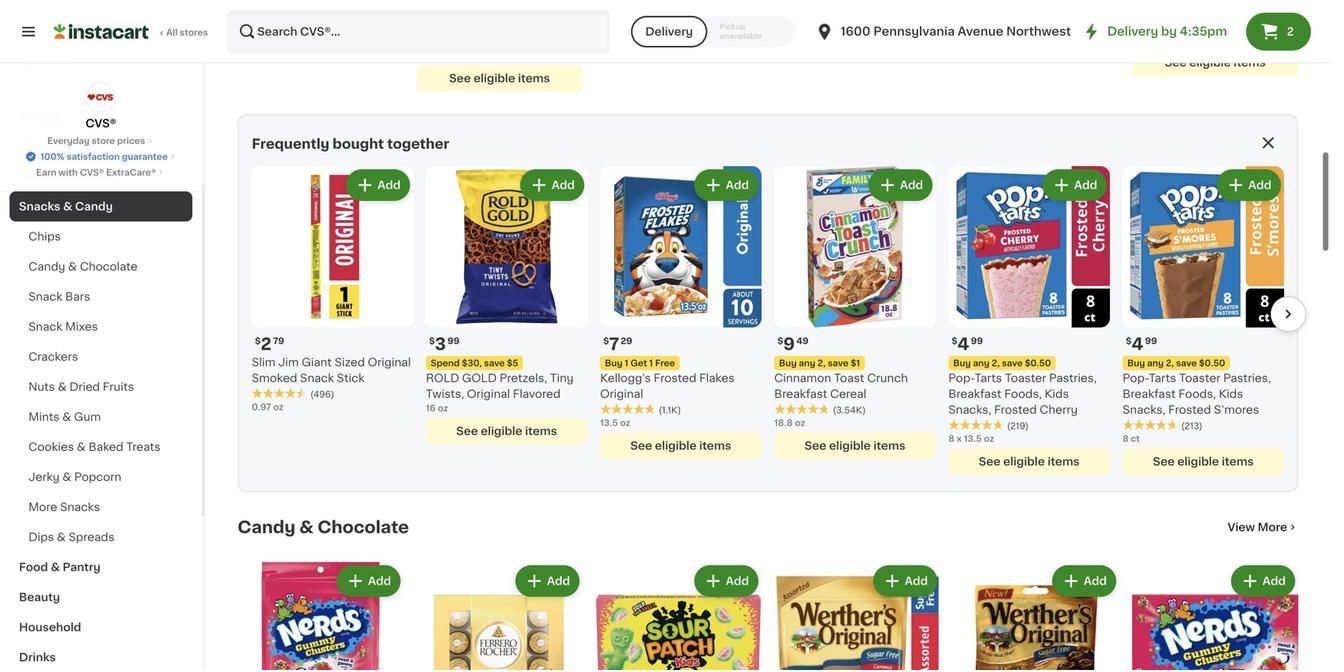 Task type: describe. For each thing, give the bounding box(es) containing it.
$ for kellogg's frosted flakes original
[[603, 337, 609, 345]]

mints & gum
[[29, 412, 101, 423]]

pantry
[[63, 562, 100, 573]]

cinnamon toast crunch breakfast cereal
[[774, 373, 908, 400]]

flamin' inside 'chester's corn snacks, flamin' hot flavored, fries 5.25 oz see eligible items'
[[238, 5, 277, 16]]

everyday store prices link
[[47, 135, 155, 147]]

kellogg's frosted flakes original
[[600, 373, 735, 400]]

kids for s'mores
[[1219, 389, 1243, 400]]

mints & gum link
[[10, 402, 192, 432]]

oz right 0.97
[[273, 403, 284, 412]]

foods, for cherry
[[1004, 389, 1042, 400]]

dips
[[29, 532, 54, 543]]

product group containing 9.9 oz
[[953, 0, 1120, 44]]

toaster for cherry
[[1005, 373, 1046, 384]]

ct
[[1131, 435, 1140, 443]]

$0.50 for s'mores
[[1199, 359, 1225, 368]]

extracare®
[[106, 168, 156, 177]]

3
[[435, 336, 446, 353]]

earn with cvs® extracare® link
[[36, 166, 166, 179]]

items for see eligible items button underneath (3.54k) on the right of the page
[[874, 440, 906, 452]]

holiday
[[19, 111, 63, 122]]

food & pantry
[[19, 562, 100, 573]]

18.8 oz
[[774, 419, 805, 427]]

5.25
[[238, 20, 257, 29]]

1 vertical spatial cvs®
[[80, 168, 104, 177]]

snacks, inside the "pop-tarts toaster pastries, breakfast foods, kids snacks, frosted cherry"
[[949, 404, 991, 416]]

79
[[273, 337, 284, 345]]

cookies & baked treats link
[[10, 432, 192, 462]]

oz down 'kellogg's'
[[620, 419, 631, 427]]

2 horizontal spatial candy
[[238, 519, 295, 536]]

any for pop-tarts toaster pastries, breakfast foods, kids snacks, frosted s'mores
[[1147, 359, 1164, 368]]

delivery for delivery by 4:35pm
[[1107, 26, 1158, 37]]

twists,
[[426, 389, 464, 400]]

0.97
[[252, 403, 271, 412]]

treats
[[126, 442, 161, 453]]

instacart logo image
[[54, 22, 149, 41]]

pop- for pop-tarts toaster pastries, breakfast foods, kids snacks, frosted s'mores
[[1123, 373, 1149, 384]]

earn
[[36, 168, 56, 177]]

8 x 13.5 oz
[[949, 435, 994, 443]]

view more link
[[1228, 520, 1299, 535]]

buy for kellogg's frosted flakes original
[[605, 359, 623, 368]]

see eligible items button down 4:35pm
[[1132, 49, 1299, 76]]

1600 pennsylvania avenue northwest
[[841, 26, 1071, 37]]

see eligible items button down flavored,
[[238, 34, 404, 61]]

& for mints & gum link
[[62, 412, 71, 423]]

see eligible items for rold gold pretzels, tiny twists, original flavored
[[456, 426, 557, 437]]

& for cookies & baked treats link
[[77, 442, 86, 453]]

food & pantry link
[[10, 553, 192, 583]]

4 for pop-tarts toaster pastries, breakfast foods, kids snacks, frosted cherry
[[958, 336, 969, 353]]

beauty link
[[10, 583, 192, 613]]

1 1 from the left
[[625, 359, 628, 368]]

see for see eligible items button below rold gold pretzels, tiny twists, original flavored 16 oz
[[456, 426, 478, 437]]

see inside 'chester's corn snacks, flamin' hot flavored, fries 5.25 oz see eligible items'
[[270, 42, 292, 53]]

$30,
[[462, 359, 482, 368]]

items inside 'chester's corn snacks, flamin' hot flavored, fries 5.25 oz see eligible items'
[[339, 42, 371, 53]]

snacks inside more snacks link
[[60, 502, 100, 513]]

snacks inside snacks & candy link
[[19, 201, 60, 212]]

0 vertical spatial cvs®
[[86, 118, 116, 129]]

eligible down cheetos crunchy cheese flavored snacks, flamin' hot flavored
[[474, 73, 515, 84]]

chips link
[[10, 222, 192, 252]]

bought
[[333, 137, 384, 151]]

eligible down (213)
[[1178, 456, 1219, 467]]

$ 3 99
[[429, 336, 460, 353]]

see eligible items for kellogg's frosted flakes original
[[631, 440, 731, 452]]

99 for pop-tarts toaster pastries, breakfast foods, kids snacks, frosted cherry
[[971, 337, 983, 345]]

crunch
[[867, 373, 908, 384]]

cvs® link
[[86, 82, 116, 131]]

get
[[631, 359, 647, 368]]

oz right pennsylvania
[[970, 19, 980, 28]]

1 vertical spatial flavored
[[416, 21, 464, 32]]

product group containing 2
[[252, 166, 413, 414]]

items for see eligible items button below cheetos crunchy cheese flavored snacks, flamin' hot flavored
[[518, 73, 550, 84]]

nuts
[[29, 382, 55, 393]]

eligible down (219)
[[1003, 456, 1045, 467]]

9
[[783, 336, 795, 353]]

oz right the 3.63
[[617, 5, 628, 13]]

crunchy
[[467, 0, 514, 0]]

(1.1k)
[[659, 406, 681, 415]]

see eligible items for pop-tarts toaster pastries, breakfast foods, kids snacks, frosted cherry
[[979, 456, 1080, 467]]

with
[[59, 168, 78, 177]]

nuts & dried fruits link
[[10, 372, 192, 402]]

view
[[1228, 522, 1255, 533]]

frequently bought together
[[252, 137, 449, 151]]

1 vertical spatial candy & chocolate link
[[238, 518, 409, 537]]

oz right x
[[984, 435, 994, 443]]

cookies
[[29, 442, 74, 453]]

$1
[[851, 359, 860, 368]]

see eligible items for pop-tarts toaster pastries, breakfast foods, kids snacks, frosted s'mores
[[1153, 456, 1254, 467]]

northwest
[[1006, 26, 1071, 37]]

snack for snack mixes
[[29, 321, 62, 333]]

1 horizontal spatial chocolate
[[318, 519, 409, 536]]

frosted for pop-tarts toaster pastries, breakfast foods, kids snacks, frosted cherry
[[994, 404, 1037, 416]]

buy for pop-tarts toaster pastries, breakfast foods, kids snacks, frosted s'mores
[[1128, 359, 1145, 368]]

buy any 2, save $0.50 for pop-tarts toaster pastries, breakfast foods, kids snacks, frosted cherry
[[953, 359, 1051, 368]]

see for see eligible items button below (219)
[[979, 456, 1001, 467]]

oz left by
[[1140, 35, 1151, 44]]

frosted for pop-tarts toaster pastries, breakfast foods, kids snacks, frosted s'mores
[[1169, 404, 1211, 416]]

frequently
[[252, 137, 329, 151]]

corn
[[294, 0, 321, 0]]

snacks, inside 'chester's corn snacks, flamin' hot flavored, fries 5.25 oz see eligible items'
[[324, 0, 367, 0]]

jerky & popcorn
[[29, 472, 121, 483]]

everyday
[[47, 137, 90, 145]]

dips & spreads link
[[10, 523, 192, 553]]

spend
[[431, 359, 460, 368]]

gum
[[74, 412, 101, 423]]

eligible down 4:35pm
[[1189, 57, 1231, 68]]

fries
[[357, 5, 384, 16]]

0 horizontal spatial candy
[[29, 261, 65, 272]]

see eligible items button down (3.54k) on the right of the page
[[774, 433, 936, 459]]

see for see eligible items button under (213)
[[1153, 456, 1175, 467]]

0 vertical spatial candy
[[75, 201, 113, 212]]

7
[[609, 336, 619, 353]]

see eligible items button down (219)
[[949, 448, 1110, 475]]

any for cinnamon toast crunch breakfast cereal
[[799, 359, 815, 368]]

see eligible items down cheetos crunchy cheese flavored snacks, flamin' hot flavored
[[449, 73, 550, 84]]

pop-tarts toaster pastries, breakfast foods, kids snacks, frosted s'mores
[[1123, 373, 1271, 416]]

all stores
[[166, 28, 208, 37]]

snack for snack bars
[[29, 291, 62, 302]]

items for see eligible items button underneath 4:35pm
[[1234, 57, 1266, 68]]

8 for pop-tarts toaster pastries, breakfast foods, kids snacks, frosted s'mores
[[1123, 435, 1129, 443]]

section containing 2
[[230, 114, 1306, 493]]

foods, for s'mores
[[1179, 389, 1216, 400]]

breakfast for pop-tarts toaster pastries, breakfast foods, kids snacks, frosted cherry
[[949, 389, 1002, 400]]

2, for pop-tarts toaster pastries, breakfast foods, kids snacks, frosted cherry
[[992, 359, 1000, 368]]

16
[[426, 404, 436, 413]]

kellogg's
[[600, 373, 651, 384]]

$0.50 for cherry
[[1025, 359, 1051, 368]]

household
[[19, 622, 81, 633]]

snacks, inside pop-tarts toaster pastries, breakfast foods, kids snacks, frosted s'mores
[[1123, 404, 1166, 416]]

buy for pop-tarts toaster pastries, breakfast foods, kids snacks, frosted cherry
[[953, 359, 971, 368]]

eligible down (1.1k)
[[655, 440, 697, 452]]

items for see eligible items button under (1.1k)
[[699, 440, 731, 452]]

1600
[[841, 26, 871, 37]]

nuts & dried fruits
[[29, 382, 134, 393]]

0 vertical spatial more
[[29, 502, 57, 513]]

$ 4 99 for pop-tarts toaster pastries, breakfast foods, kids snacks, frosted s'mores
[[1126, 336, 1157, 353]]

all stores link
[[54, 10, 209, 54]]

2, for cinnamon toast crunch breakfast cereal
[[818, 359, 826, 368]]

9.9 oz inside button
[[953, 19, 980, 28]]

by
[[1161, 26, 1177, 37]]

flakes
[[699, 373, 735, 384]]

beauty
[[19, 592, 60, 603]]

original inside slim jim giant sized original smoked snack stick
[[368, 357, 411, 368]]

& for jerky & popcorn link
[[62, 472, 71, 483]]

chester's corn snacks, flamin' hot flavored, fries 5.25 oz see eligible items
[[238, 0, 384, 53]]

0 vertical spatial flavored
[[416, 5, 464, 16]]

crackers link
[[10, 342, 192, 372]]

100% satisfaction guarantee
[[40, 152, 168, 161]]

delivery by 4:35pm
[[1107, 26, 1227, 37]]

first aid & safety link
[[10, 162, 192, 192]]

drinks
[[19, 652, 56, 664]]

$ 2 79
[[255, 336, 284, 353]]

save for pop-tarts toaster pastries, breakfast foods, kids snacks, frosted s'mores
[[1176, 359, 1197, 368]]

everyday store prices
[[47, 137, 145, 145]]

$ for pop-tarts toaster pastries, breakfast foods, kids snacks, frosted cherry
[[952, 337, 958, 345]]

3.63 oz button
[[595, 0, 762, 15]]

snacks, inside cheetos crunchy cheese flavored snacks, flamin' hot flavored
[[467, 5, 510, 16]]

buy 1 get 1 free
[[605, 359, 675, 368]]

avenue
[[958, 26, 1004, 37]]

delivery for delivery
[[645, 26, 693, 37]]

product group containing 9
[[774, 166, 936, 459]]

pop-tarts toaster pastries, breakfast foods, kids snacks, frosted cherry
[[949, 373, 1097, 416]]

oz right 18.8
[[795, 419, 805, 427]]

1 vertical spatial more
[[1258, 522, 1287, 533]]

3.63
[[595, 5, 615, 13]]

$ 9 49
[[778, 336, 809, 353]]

2, for pop-tarts toaster pastries, breakfast foods, kids snacks, frosted s'mores
[[1166, 359, 1174, 368]]

(213)
[[1181, 422, 1203, 431]]

oz inside rold gold pretzels, tiny twists, original flavored 16 oz
[[438, 404, 448, 413]]

mints
[[29, 412, 60, 423]]

see eligible items for cinnamon toast crunch breakfast cereal
[[805, 440, 906, 452]]

original inside rold gold pretzels, tiny twists, original flavored 16 oz
[[467, 389, 510, 400]]



Task type: locate. For each thing, give the bounding box(es) containing it.
breakfast for pop-tarts toaster pastries, breakfast foods, kids snacks, frosted s'mores
[[1123, 389, 1176, 400]]

2 horizontal spatial 99
[[1145, 337, 1157, 345]]

1 buy from the left
[[605, 359, 623, 368]]

product group containing chester's corn snacks, flamin' hot flavored, fries
[[238, 0, 404, 61]]

& for snacks & candy link
[[63, 201, 72, 212]]

see for see eligible items button under (1.1k)
[[631, 440, 652, 452]]

0 horizontal spatial delivery
[[645, 26, 693, 37]]

1 pop- from the left
[[949, 373, 975, 384]]

see down search field
[[449, 73, 471, 84]]

1 9.9 from the left
[[774, 19, 789, 28]]

0 horizontal spatial chocolate
[[80, 261, 138, 272]]

save up the "pop-tarts toaster pastries, breakfast foods, kids snacks, frosted cherry"
[[1002, 359, 1023, 368]]

lists
[[44, 55, 72, 66]]

2 horizontal spatial breakfast
[[1123, 389, 1176, 400]]

items for see eligible items button below (219)
[[1048, 456, 1080, 467]]

2, up the "pop-tarts toaster pastries, breakfast foods, kids snacks, frosted cherry"
[[992, 359, 1000, 368]]

delivery left by
[[1107, 26, 1158, 37]]

cheese
[[517, 0, 560, 0]]

1 horizontal spatial 13.5
[[964, 435, 982, 443]]

& inside first aid & safety link
[[69, 171, 78, 182]]

hot
[[280, 5, 300, 16], [555, 5, 576, 16]]

0 horizontal spatial buy any 2, save $0.50
[[953, 359, 1051, 368]]

items for see eligible items button under (213)
[[1222, 456, 1254, 467]]

save for pop-tarts toaster pastries, breakfast foods, kids snacks, frosted cherry
[[1002, 359, 1023, 368]]

see down 18.8 oz
[[805, 440, 826, 452]]

frosted inside pop-tarts toaster pastries, breakfast foods, kids snacks, frosted s'mores
[[1169, 404, 1211, 416]]

3 2, from the left
[[1166, 359, 1174, 368]]

5 $ from the left
[[952, 337, 958, 345]]

pastries, up s'mores
[[1223, 373, 1271, 384]]

first
[[19, 171, 45, 182]]

2 flamin' from the left
[[513, 5, 552, 16]]

2 $0.50 from the left
[[1199, 359, 1225, 368]]

add
[[378, 180, 401, 191], [552, 180, 575, 191], [726, 180, 749, 191], [900, 180, 923, 191], [1074, 180, 1097, 191], [1249, 180, 1272, 191], [368, 576, 391, 587], [547, 576, 570, 587], [726, 576, 749, 587], [905, 576, 928, 587], [1084, 576, 1107, 587], [1263, 576, 1286, 587]]

1 horizontal spatial sponsored badge image
[[953, 31, 1001, 40]]

2 buy any 2, save $0.50 from the left
[[1128, 359, 1225, 368]]

2 $ 4 99 from the left
[[1126, 336, 1157, 353]]

(496)
[[310, 390, 334, 399]]

& inside jerky & popcorn link
[[62, 472, 71, 483]]

frosted up (213)
[[1169, 404, 1211, 416]]

x
[[957, 435, 962, 443]]

store
[[92, 137, 115, 145]]

1 horizontal spatial more
[[1258, 522, 1287, 533]]

cheetos
[[416, 0, 464, 0]]

breakfast inside the "pop-tarts toaster pastries, breakfast foods, kids snacks, frosted cherry"
[[949, 389, 1002, 400]]

1 foods, from the left
[[1004, 389, 1042, 400]]

mixes
[[65, 321, 98, 333]]

save
[[484, 359, 505, 368], [828, 359, 849, 368], [1002, 359, 1023, 368], [1176, 359, 1197, 368]]

pop- up ct
[[1123, 373, 1149, 384]]

snack mixes
[[29, 321, 98, 333]]

more down "jerky"
[[29, 502, 57, 513]]

$ for cinnamon toast crunch breakfast cereal
[[778, 337, 783, 345]]

$ inside $ 7 29
[[603, 337, 609, 345]]

3 any from the left
[[1147, 359, 1164, 368]]

dips & spreads
[[29, 532, 115, 543]]

2 horizontal spatial 2,
[[1166, 359, 1174, 368]]

0 horizontal spatial candy & chocolate link
[[10, 252, 192, 282]]

see eligible items down (3.54k) on the right of the page
[[805, 440, 906, 452]]

2 buy from the left
[[779, 359, 797, 368]]

Search field
[[228, 11, 609, 52]]

1 99 from the left
[[448, 337, 460, 345]]

save up pop-tarts toaster pastries, breakfast foods, kids snacks, frosted s'mores
[[1176, 359, 1197, 368]]

& inside food & pantry link
[[51, 562, 60, 573]]

9.9
[[774, 19, 789, 28], [953, 19, 968, 28]]

$ 4 99
[[952, 336, 983, 353], [1126, 336, 1157, 353]]

0 horizontal spatial original
[[368, 357, 411, 368]]

delivery by 4:35pm link
[[1082, 22, 1227, 41]]

see eligible items down (219)
[[979, 456, 1080, 467]]

1 horizontal spatial frosted
[[994, 404, 1037, 416]]

1 horizontal spatial 9.9 oz
[[953, 19, 980, 28]]

2 9.9 from the left
[[953, 19, 968, 28]]

foods, inside pop-tarts toaster pastries, breakfast foods, kids snacks, frosted s'mores
[[1179, 389, 1216, 400]]

pastries, inside pop-tarts toaster pastries, breakfast foods, kids snacks, frosted s'mores
[[1223, 373, 1271, 384]]

8 for pop-tarts toaster pastries, breakfast foods, kids snacks, frosted cherry
[[949, 435, 955, 443]]

pastries, for pop-tarts toaster pastries, breakfast foods, kids snacks, frosted s'mores
[[1223, 373, 1271, 384]]

0 horizontal spatial any
[[799, 359, 815, 368]]

pop- for pop-tarts toaster pastries, breakfast foods, kids snacks, frosted cherry
[[949, 373, 975, 384]]

toaster inside the "pop-tarts toaster pastries, breakfast foods, kids snacks, frosted cherry"
[[1005, 373, 1046, 384]]

0 horizontal spatial $0.50
[[1025, 359, 1051, 368]]

stick
[[337, 373, 365, 384]]

100% satisfaction guarantee button
[[25, 147, 177, 163]]

foods, up (219)
[[1004, 389, 1042, 400]]

8
[[1132, 35, 1138, 44], [949, 435, 955, 443], [1123, 435, 1129, 443]]

2 $ from the left
[[429, 337, 435, 345]]

1 horizontal spatial candy & chocolate
[[238, 519, 409, 536]]

hot inside 'chester's corn snacks, flamin' hot flavored, fries 5.25 oz see eligible items'
[[280, 5, 300, 16]]

snacks up chips at top
[[19, 201, 60, 212]]

2 pop- from the left
[[1123, 373, 1149, 384]]

0 horizontal spatial $ 4 99
[[952, 336, 983, 353]]

2 horizontal spatial 8
[[1132, 35, 1138, 44]]

3 99 from the left
[[1145, 337, 1157, 345]]

see for see eligible items button underneath (3.54k) on the right of the page
[[805, 440, 826, 452]]

0 vertical spatial candy & chocolate link
[[10, 252, 192, 282]]

1 horizontal spatial kids
[[1219, 389, 1243, 400]]

see eligible items button down (213)
[[1123, 448, 1284, 475]]

save for cinnamon toast crunch breakfast cereal
[[828, 359, 849, 368]]

0 horizontal spatial 8
[[949, 435, 955, 443]]

1 vertical spatial candy & chocolate
[[238, 519, 409, 536]]

eligible down (3.54k) on the right of the page
[[829, 440, 871, 452]]

1 $0.50 from the left
[[1025, 359, 1051, 368]]

1 tarts from the left
[[975, 373, 1002, 384]]

1 vertical spatial snack
[[29, 321, 62, 333]]

1 horizontal spatial $ 4 99
[[1126, 336, 1157, 353]]

cookies & baked treats
[[29, 442, 161, 453]]

any up pop-tarts toaster pastries, breakfast foods, kids snacks, frosted s'mores
[[1147, 359, 1164, 368]]

99 right 3
[[448, 337, 460, 345]]

section
[[230, 114, 1306, 493]]

snack mixes link
[[10, 312, 192, 342]]

1 toaster from the left
[[1005, 373, 1046, 384]]

toaster for s'mores
[[1179, 373, 1221, 384]]

buy any 2, save $0.50 for pop-tarts toaster pastries, breakfast foods, kids snacks, frosted s'mores
[[1128, 359, 1225, 368]]

2 horizontal spatial frosted
[[1169, 404, 1211, 416]]

baked
[[89, 442, 123, 453]]

cvs® logo image
[[86, 82, 116, 112]]

earn with cvs® extracare®
[[36, 168, 156, 177]]

save left $1
[[828, 359, 849, 368]]

chips
[[29, 231, 61, 242]]

see down the 13.5 oz
[[631, 440, 652, 452]]

99 inside $ 3 99
[[448, 337, 460, 345]]

9.9 inside 9.9 oz button
[[953, 19, 968, 28]]

1 pastries, from the left
[[1049, 373, 1097, 384]]

1 horizontal spatial original
[[467, 389, 510, 400]]

candy
[[75, 201, 113, 212], [29, 261, 65, 272], [238, 519, 295, 536]]

2 breakfast from the left
[[949, 389, 1002, 400]]

& inside mints & gum link
[[62, 412, 71, 423]]

2 vertical spatial flavored
[[513, 389, 561, 400]]

all
[[166, 28, 178, 37]]

snacks,
[[324, 0, 367, 0], [467, 5, 510, 16], [949, 404, 991, 416], [1123, 404, 1166, 416]]

flavored,
[[303, 5, 354, 16]]

0 horizontal spatial 13.5
[[600, 419, 618, 427]]

toaster
[[1005, 373, 1046, 384], [1179, 373, 1221, 384]]

view more
[[1228, 522, 1287, 533]]

2 any from the left
[[973, 359, 990, 368]]

99
[[448, 337, 460, 345], [971, 337, 983, 345], [1145, 337, 1157, 345]]

product group containing 7
[[600, 166, 762, 459]]

service type group
[[631, 16, 796, 48]]

jerky & popcorn link
[[10, 462, 192, 493]]

0 horizontal spatial 2,
[[818, 359, 826, 368]]

2 kids from the left
[[1219, 389, 1243, 400]]

2 1 from the left
[[649, 359, 653, 368]]

8.5 oz
[[416, 51, 443, 60]]

rold
[[426, 373, 459, 384]]

0 horizontal spatial flamin'
[[238, 5, 277, 16]]

flamin' inside cheetos crunchy cheese flavored snacks, flamin' hot flavored
[[513, 5, 552, 16]]

items down flakes at the right of the page
[[699, 440, 731, 452]]

snack inside snack mixes link
[[29, 321, 62, 333]]

eligible down rold gold pretzels, tiny twists, original flavored 16 oz
[[481, 426, 522, 437]]

breakfast up 8 x 13.5 oz
[[949, 389, 1002, 400]]

buy up the "pop-tarts toaster pastries, breakfast foods, kids snacks, frosted cherry"
[[953, 359, 971, 368]]

product group
[[238, 0, 404, 61], [416, 0, 583, 92], [774, 0, 941, 44], [953, 0, 1120, 44], [1132, 0, 1299, 76], [252, 166, 413, 414], [426, 166, 588, 445], [600, 166, 762, 459], [774, 166, 936, 459], [949, 166, 1110, 475], [1123, 166, 1284, 475], [238, 562, 404, 671], [416, 562, 583, 671], [595, 562, 762, 671], [774, 562, 941, 671], [953, 562, 1120, 671], [1132, 562, 1299, 671]]

any for pop-tarts toaster pastries, breakfast foods, kids snacks, frosted cherry
[[973, 359, 990, 368]]

1 vertical spatial chocolate
[[318, 519, 409, 536]]

see eligible items down (213)
[[1153, 456, 1254, 467]]

rold gold pretzels, tiny twists, original flavored 16 oz
[[426, 373, 574, 413]]

4 for pop-tarts toaster pastries, breakfast foods, kids snacks, frosted s'mores
[[1132, 336, 1144, 353]]

0 horizontal spatial 99
[[448, 337, 460, 345]]

2 2, from the left
[[992, 359, 1000, 368]]

4 buy from the left
[[1128, 359, 1145, 368]]

0 horizontal spatial pop-
[[949, 373, 975, 384]]

product group containing 3
[[426, 166, 588, 445]]

lists link
[[10, 44, 192, 76]]

3 buy from the left
[[953, 359, 971, 368]]

buy any 2, save $0.50 up the "pop-tarts toaster pastries, breakfast foods, kids snacks, frosted cherry"
[[953, 359, 1051, 368]]

0 vertical spatial snacks
[[19, 201, 60, 212]]

4 save from the left
[[1176, 359, 1197, 368]]

0 horizontal spatial 9.9 oz
[[774, 19, 801, 28]]

6 $ from the left
[[1126, 337, 1132, 345]]

jerky
[[29, 472, 60, 483]]

1 horizontal spatial 2,
[[992, 359, 1000, 368]]

3 save from the left
[[1002, 359, 1023, 368]]

0 vertical spatial candy & chocolate
[[29, 261, 138, 272]]

0 horizontal spatial candy & chocolate
[[29, 261, 138, 272]]

1 horizontal spatial 9.9
[[953, 19, 968, 28]]

items down 2 button
[[1234, 57, 1266, 68]]

99 up the "pop-tarts toaster pastries, breakfast foods, kids snacks, frosted cherry"
[[971, 337, 983, 345]]

0 horizontal spatial tarts
[[975, 373, 1002, 384]]

buy any 2, save $0.50
[[953, 359, 1051, 368], [1128, 359, 1225, 368]]

kids up s'mores
[[1219, 389, 1243, 400]]

0 vertical spatial 2
[[1287, 26, 1294, 37]]

0 horizontal spatial breakfast
[[774, 389, 827, 400]]

13.5 oz
[[600, 419, 631, 427]]

snacks, up flavored,
[[324, 0, 367, 0]]

0 vertical spatial snack
[[29, 291, 62, 302]]

1 $ 4 99 from the left
[[952, 336, 983, 353]]

buy any 2, save $0.50 up pop-tarts toaster pastries, breakfast foods, kids snacks, frosted s'mores
[[1128, 359, 1225, 368]]

1 $ from the left
[[255, 337, 261, 345]]

99 for pop-tarts toaster pastries, breakfast foods, kids snacks, frosted s'mores
[[1145, 337, 1157, 345]]

2, up 'cinnamon'
[[818, 359, 826, 368]]

$ inside $ 2 79
[[255, 337, 261, 345]]

1 horizontal spatial $0.50
[[1199, 359, 1225, 368]]

smoked
[[252, 373, 297, 384]]

see down pop-tarts toaster pastries, breakfast foods, kids snacks, frosted s'mores
[[1153, 456, 1175, 467]]

1 vertical spatial snacks
[[60, 502, 100, 513]]

4 up pop-tarts toaster pastries, breakfast foods, kids snacks, frosted s'mores
[[1132, 336, 1144, 353]]

1 flamin' from the left
[[238, 5, 277, 16]]

tarts for pop-tarts toaster pastries, breakfast foods, kids snacks, frosted s'mores
[[1149, 373, 1176, 384]]

1 any from the left
[[799, 359, 815, 368]]

foods, inside the "pop-tarts toaster pastries, breakfast foods, kids snacks, frosted cherry"
[[1004, 389, 1042, 400]]

& for the dips & spreads link at the left of page
[[57, 532, 66, 543]]

oz left 1600
[[791, 19, 801, 28]]

2 4 from the left
[[1132, 336, 1144, 353]]

2 horizontal spatial any
[[1147, 359, 1164, 368]]

1 horizontal spatial toaster
[[1179, 373, 1221, 384]]

pop- up x
[[949, 373, 975, 384]]

None search field
[[226, 10, 611, 54]]

0.97 oz
[[252, 403, 284, 412]]

2 99 from the left
[[971, 337, 983, 345]]

frosted up (219)
[[994, 404, 1037, 416]]

original down gold
[[467, 389, 510, 400]]

delivery button
[[631, 16, 707, 48]]

2 vertical spatial candy
[[238, 519, 295, 536]]

2 tarts from the left
[[1149, 373, 1176, 384]]

pastries, for pop-tarts toaster pastries, breakfast foods, kids snacks, frosted cherry
[[1049, 373, 1097, 384]]

items down 'fries'
[[339, 42, 371, 53]]

1 horizontal spatial pop-
[[1123, 373, 1149, 384]]

see eligible items down 4:35pm
[[1165, 57, 1266, 68]]

1 horizontal spatial buy any 2, save $0.50
[[1128, 359, 1225, 368]]

first aid & safety
[[19, 171, 118, 182]]

product group containing cheetos crunchy cheese flavored snacks, flamin' hot flavored
[[416, 0, 583, 92]]

candy & chocolate link
[[10, 252, 192, 282], [238, 518, 409, 537]]

s'mores
[[1214, 404, 1259, 416]]

buy any 2, save $1
[[779, 359, 860, 368]]

8 left ct
[[1123, 435, 1129, 443]]

kids inside the "pop-tarts toaster pastries, breakfast foods, kids snacks, frosted cherry"
[[1045, 389, 1069, 400]]

see for see eligible items button underneath 4:35pm
[[1165, 57, 1187, 68]]

frosted inside kellogg's frosted flakes original
[[654, 373, 697, 384]]

1 left get
[[625, 359, 628, 368]]

$0.50 up the "pop-tarts toaster pastries, breakfast foods, kids snacks, frosted cherry"
[[1025, 359, 1051, 368]]

1 2, from the left
[[818, 359, 826, 368]]

0 vertical spatial 13.5
[[600, 419, 618, 427]]

1 horizontal spatial tarts
[[1149, 373, 1176, 384]]

breakfast up ct
[[1123, 389, 1176, 400]]

2 toaster from the left
[[1179, 373, 1221, 384]]

eligible down flavored,
[[295, 42, 336, 53]]

see eligible items button
[[238, 34, 404, 61], [1132, 49, 1299, 76], [416, 65, 583, 92], [426, 418, 588, 445], [600, 433, 762, 459], [774, 433, 936, 459], [949, 448, 1110, 475], [1123, 448, 1284, 475]]

1 horizontal spatial any
[[973, 359, 990, 368]]

2 horizontal spatial original
[[600, 389, 643, 400]]

2 vertical spatial snack
[[300, 373, 334, 384]]

0 horizontal spatial toaster
[[1005, 373, 1046, 384]]

see down 8 x 13.5 oz
[[979, 456, 1001, 467]]

snack left bars
[[29, 291, 62, 302]]

3.63 oz
[[595, 5, 628, 13]]

& inside snacks & candy link
[[63, 201, 72, 212]]

1 hot from the left
[[280, 5, 300, 16]]

foods,
[[1004, 389, 1042, 400], [1179, 389, 1216, 400]]

1 kids from the left
[[1045, 389, 1069, 400]]

0 horizontal spatial pastries,
[[1049, 373, 1097, 384]]

$ inside $ 3 99
[[429, 337, 435, 345]]

2, up pop-tarts toaster pastries, breakfast foods, kids snacks, frosted s'mores
[[1166, 359, 1174, 368]]

$ 4 99 for pop-tarts toaster pastries, breakfast foods, kids snacks, frosted cherry
[[952, 336, 983, 353]]

& for food & pantry link
[[51, 562, 60, 573]]

1 horizontal spatial 8
[[1123, 435, 1129, 443]]

2 inside button
[[1287, 26, 1294, 37]]

13.5 right x
[[964, 435, 982, 443]]

medicine link
[[10, 131, 192, 162]]

1 horizontal spatial hot
[[555, 5, 576, 16]]

1 vertical spatial 13.5
[[964, 435, 982, 443]]

breakfast inside pop-tarts toaster pastries, breakfast foods, kids snacks, frosted s'mores
[[1123, 389, 1176, 400]]

8 left by
[[1132, 35, 1138, 44]]

item carousel region
[[230, 160, 1306, 485]]

original down 'kellogg's'
[[600, 389, 643, 400]]

buy for cinnamon toast crunch breakfast cereal
[[779, 359, 797, 368]]

frosted inside the "pop-tarts toaster pastries, breakfast foods, kids snacks, frosted cherry"
[[994, 404, 1037, 416]]

1 horizontal spatial 4
[[1132, 336, 1144, 353]]

0 horizontal spatial more
[[29, 502, 57, 513]]

1 9.9 oz from the left
[[774, 19, 801, 28]]

1 right get
[[649, 359, 653, 368]]

buy up pop-tarts toaster pastries, breakfast foods, kids snacks, frosted s'mores
[[1128, 359, 1145, 368]]

99 for rold gold pretzels, tiny twists, original flavored
[[448, 337, 460, 345]]

8 left x
[[949, 435, 955, 443]]

jim
[[278, 357, 299, 368]]

$0.50 up pop-tarts toaster pastries, breakfast foods, kids snacks, frosted s'mores
[[1199, 359, 1225, 368]]

kids up cherry
[[1045, 389, 1069, 400]]

cvs® up everyday store prices link
[[86, 118, 116, 129]]

items down cherry
[[1048, 456, 1080, 467]]

0 horizontal spatial 1
[[625, 359, 628, 368]]

gold
[[462, 373, 497, 384]]

4 up the "pop-tarts toaster pastries, breakfast foods, kids snacks, frosted cherry"
[[958, 336, 969, 353]]

tarts inside pop-tarts toaster pastries, breakfast foods, kids snacks, frosted s'mores
[[1149, 373, 1176, 384]]

&
[[69, 171, 78, 182], [63, 201, 72, 212], [68, 261, 77, 272], [58, 382, 67, 393], [62, 412, 71, 423], [77, 442, 86, 453], [62, 472, 71, 483], [299, 519, 314, 536], [57, 532, 66, 543], [51, 562, 60, 573]]

& inside the dips & spreads link
[[57, 532, 66, 543]]

9.9 oz button
[[953, 0, 1120, 30]]

1 horizontal spatial breakfast
[[949, 389, 1002, 400]]

1 horizontal spatial 99
[[971, 337, 983, 345]]

pretzels,
[[500, 373, 547, 384]]

frosted
[[654, 373, 697, 384], [994, 404, 1037, 416], [1169, 404, 1211, 416]]

flamin'
[[238, 5, 277, 16], [513, 5, 552, 16]]

snack
[[29, 291, 62, 302], [29, 321, 62, 333], [300, 373, 334, 384]]

1 horizontal spatial 2
[[1287, 26, 1294, 37]]

1 horizontal spatial pastries,
[[1223, 373, 1271, 384]]

bars
[[65, 291, 90, 302]]

snack up the crackers
[[29, 321, 62, 333]]

pop- inside the "pop-tarts toaster pastries, breakfast foods, kids snacks, frosted cherry"
[[949, 373, 975, 384]]

1 vertical spatial 2
[[261, 336, 271, 353]]

sponsored badge image left northwest on the right top of page
[[953, 31, 1001, 40]]

kids for cherry
[[1045, 389, 1069, 400]]

save left $5
[[484, 359, 505, 368]]

$ 4 99 up pop-tarts toaster pastries, breakfast foods, kids snacks, frosted s'mores
[[1126, 336, 1157, 353]]

4 $ from the left
[[778, 337, 783, 345]]

1 horizontal spatial foods,
[[1179, 389, 1216, 400]]

see eligible items down rold gold pretzels, tiny twists, original flavored 16 oz
[[456, 426, 557, 437]]

8.5
[[416, 51, 431, 60]]

cvs® down satisfaction
[[80, 168, 104, 177]]

hot down cheese
[[555, 5, 576, 16]]

tarts inside the "pop-tarts toaster pastries, breakfast foods, kids snacks, frosted cherry"
[[975, 373, 1002, 384]]

see eligible items button down cheetos crunchy cheese flavored snacks, flamin' hot flavored
[[416, 65, 583, 92]]

0 horizontal spatial sponsored badge image
[[774, 31, 822, 40]]

oz right 5.25
[[259, 20, 270, 29]]

breakfast inside cinnamon toast crunch breakfast cereal
[[774, 389, 827, 400]]

more right view
[[1258, 522, 1287, 533]]

(764)
[[1191, 22, 1214, 31]]

original inside kellogg's frosted flakes original
[[600, 389, 643, 400]]

2 hot from the left
[[555, 5, 576, 16]]

flamin' down chester's
[[238, 5, 277, 16]]

more snacks
[[29, 502, 100, 513]]

0 horizontal spatial 9.9
[[774, 19, 789, 28]]

see eligible items button down rold gold pretzels, tiny twists, original flavored 16 oz
[[426, 418, 588, 445]]

sponsored badge image
[[774, 31, 822, 40], [953, 31, 1001, 40]]

1 horizontal spatial flamin'
[[513, 5, 552, 16]]

delivery down 3.63 oz button at the top
[[645, 26, 693, 37]]

sponsored badge image left 1600
[[774, 31, 822, 40]]

eligible inside 'chester's corn snacks, flamin' hot flavored, fries 5.25 oz see eligible items'
[[295, 42, 336, 53]]

items down crunch
[[874, 440, 906, 452]]

pastries, up cherry
[[1049, 373, 1097, 384]]

snacks & candy
[[19, 201, 113, 212]]

see down by
[[1165, 57, 1187, 68]]

0 horizontal spatial foods,
[[1004, 389, 1042, 400]]

snacks, up ct
[[1123, 404, 1166, 416]]

1 4 from the left
[[958, 336, 969, 353]]

items for see eligible items button below rold gold pretzels, tiny twists, original flavored 16 oz
[[525, 426, 557, 437]]

oz right 16
[[438, 404, 448, 413]]

1 horizontal spatial 1
[[649, 359, 653, 368]]

0 horizontal spatial hot
[[280, 5, 300, 16]]

spend $30, save $5
[[431, 359, 518, 368]]

3 breakfast from the left
[[1123, 389, 1176, 400]]

2 save from the left
[[828, 359, 849, 368]]

see eligible items button down (1.1k)
[[600, 433, 762, 459]]

see eligible items down (1.1k)
[[631, 440, 731, 452]]

tiny
[[550, 373, 574, 384]]

see for see eligible items button below cheetos crunchy cheese flavored snacks, flamin' hot flavored
[[449, 73, 471, 84]]

items down pretzels,
[[525, 426, 557, 437]]

1 horizontal spatial candy & chocolate link
[[238, 518, 409, 537]]

1 vertical spatial candy
[[29, 261, 65, 272]]

0 horizontal spatial frosted
[[654, 373, 697, 384]]

0 vertical spatial chocolate
[[80, 261, 138, 272]]

pop- inside pop-tarts toaster pastries, breakfast foods, kids snacks, frosted s'mores
[[1123, 373, 1149, 384]]

2 sponsored badge image from the left
[[953, 31, 1001, 40]]

& inside the nuts & dried fruits link
[[58, 382, 67, 393]]

(219)
[[1007, 422, 1029, 431]]

& inside cookies & baked treats link
[[77, 442, 86, 453]]

flavored inside rold gold pretzels, tiny twists, original flavored 16 oz
[[513, 389, 561, 400]]

delivery inside button
[[645, 26, 693, 37]]

3 $ from the left
[[603, 337, 609, 345]]

$ for rold gold pretzels, tiny twists, original flavored
[[429, 337, 435, 345]]

8 ct
[[1123, 435, 1140, 443]]

1 buy any 2, save $0.50 from the left
[[953, 359, 1051, 368]]

kids inside pop-tarts toaster pastries, breakfast foods, kids snacks, frosted s'mores
[[1219, 389, 1243, 400]]

snack bars link
[[10, 282, 192, 312]]

0 horizontal spatial 2
[[261, 336, 271, 353]]

$ 7 29
[[603, 336, 632, 353]]

1 horizontal spatial candy
[[75, 201, 113, 212]]

1600 pennsylvania avenue northwest button
[[815, 10, 1071, 54]]

toaster inside pop-tarts toaster pastries, breakfast foods, kids snacks, frosted s'mores
[[1179, 373, 1221, 384]]

cinnamon
[[774, 373, 831, 384]]

& for the nuts & dried fruits link
[[58, 382, 67, 393]]

1 sponsored badge image from the left
[[774, 31, 822, 40]]

breakfast down 'cinnamon'
[[774, 389, 827, 400]]

giant
[[302, 357, 332, 368]]

oz inside 'chester's corn snacks, flamin' hot flavored, fries 5.25 oz see eligible items'
[[259, 20, 270, 29]]

cherry
[[1040, 404, 1078, 416]]

0 horizontal spatial kids
[[1045, 389, 1069, 400]]

$ inside $ 9 49
[[778, 337, 783, 345]]

pastries, inside the "pop-tarts toaster pastries, breakfast foods, kids snacks, frosted cherry"
[[1049, 373, 1097, 384]]

$ for pop-tarts toaster pastries, breakfast foods, kids snacks, frosted s'mores
[[1126, 337, 1132, 345]]

1 breakfast from the left
[[774, 389, 827, 400]]

hot inside cheetos crunchy cheese flavored snacks, flamin' hot flavored
[[555, 5, 576, 16]]

snacks, up 8 x 13.5 oz
[[949, 404, 991, 416]]

oz right 8.5
[[433, 51, 443, 60]]

2 9.9 oz from the left
[[953, 19, 980, 28]]

guarantee
[[122, 152, 168, 161]]

2 pastries, from the left
[[1223, 373, 1271, 384]]

toaster up (213)
[[1179, 373, 1221, 384]]

0 horizontal spatial 4
[[958, 336, 969, 353]]

snack inside the snack bars link
[[29, 291, 62, 302]]

2 inside item carousel region
[[261, 336, 271, 353]]

hot down the "corn"
[[280, 5, 300, 16]]

1 save from the left
[[484, 359, 505, 368]]

2 foods, from the left
[[1179, 389, 1216, 400]]

tarts for pop-tarts toaster pastries, breakfast foods, kids snacks, frosted cherry
[[975, 373, 1002, 384]]

pop-
[[949, 373, 975, 384], [1123, 373, 1149, 384]]

snack inside slim jim giant sized original smoked snack stick
[[300, 373, 334, 384]]

1 horizontal spatial delivery
[[1107, 26, 1158, 37]]



Task type: vqa. For each thing, say whether or not it's contained in the screenshot.
in
no



